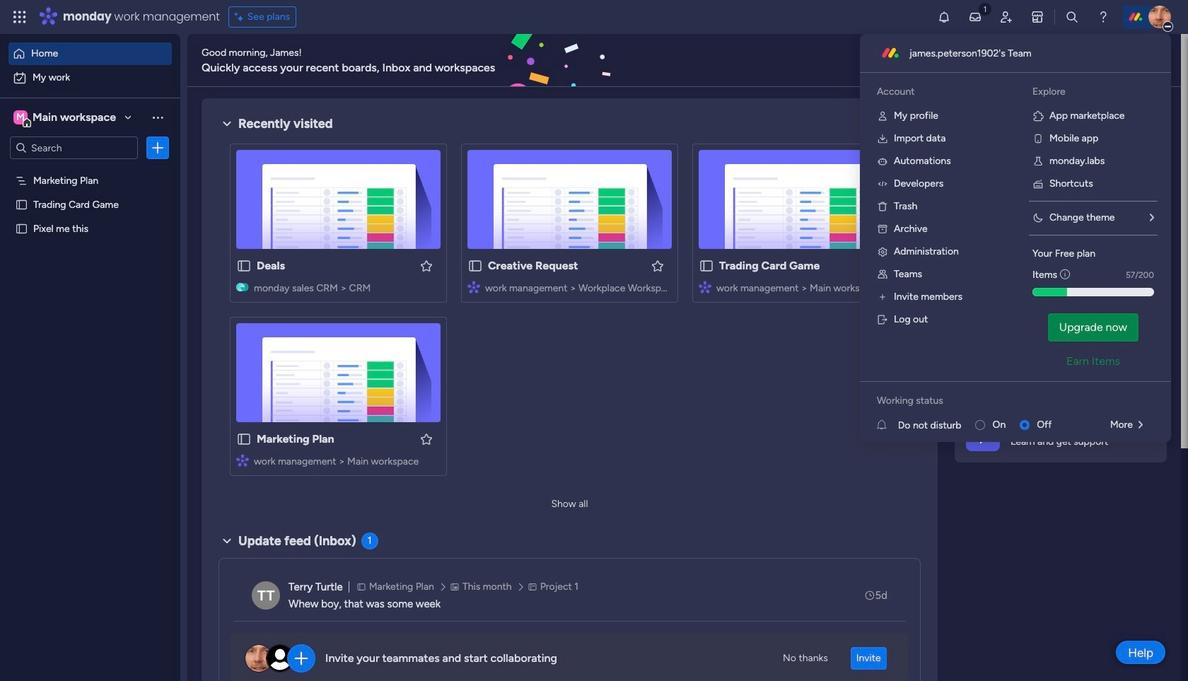 Task type: vqa. For each thing, say whether or not it's contained in the screenshot.
Archive icon
yes



Task type: locate. For each thing, give the bounding box(es) containing it.
Search in workspace field
[[30, 140, 118, 156]]

list arrow image
[[1139, 420, 1143, 430]]

0 vertical spatial invite members image
[[1000, 10, 1014, 24]]

1 horizontal spatial public board image
[[468, 258, 483, 274]]

close update feed (inbox) image
[[219, 533, 236, 550]]

notifications image
[[937, 10, 951, 24]]

public board image
[[15, 197, 28, 211], [15, 221, 28, 235], [236, 432, 252, 447]]

invite members image
[[1000, 10, 1014, 24], [877, 291, 888, 303]]

teams image
[[877, 269, 888, 280]]

public board image
[[236, 258, 252, 274], [468, 258, 483, 274], [699, 258, 714, 274]]

2 public board image from the left
[[468, 258, 483, 274]]

workspace selection element
[[13, 109, 118, 127]]

add to favorites image
[[419, 259, 434, 273], [651, 259, 665, 273], [419, 432, 434, 446]]

1 horizontal spatial invite members image
[[1000, 10, 1014, 24]]

1 public board image from the left
[[236, 258, 252, 274]]

option
[[8, 42, 172, 65], [8, 66, 172, 89], [0, 167, 180, 170]]

help image
[[1096, 10, 1111, 24]]

trash image
[[877, 201, 888, 212]]

list box
[[0, 165, 180, 431]]

search everything image
[[1065, 10, 1079, 24]]

see plans image
[[235, 9, 247, 25]]

0 vertical spatial public board image
[[15, 197, 28, 211]]

archive image
[[877, 224, 888, 235]]

list arrow image
[[1150, 213, 1154, 223]]

templates image image
[[968, 107, 1154, 204]]

2 horizontal spatial public board image
[[699, 258, 714, 274]]

v2 info image
[[1060, 267, 1070, 282]]

add to favorites image for the bottommost public board image
[[419, 432, 434, 446]]

invite members image right the 1 icon
[[1000, 10, 1014, 24]]

log out image
[[877, 314, 888, 325]]

mobile app image
[[1033, 133, 1044, 144]]

0 horizontal spatial public board image
[[236, 258, 252, 274]]

1 vertical spatial invite members image
[[877, 291, 888, 303]]

options image
[[151, 141, 165, 155]]

monday.labs image
[[1033, 156, 1044, 167]]

invite members image down the teams image
[[877, 291, 888, 303]]

add to favorites image
[[882, 259, 896, 273]]

getting started element
[[955, 338, 1167, 394]]



Task type: describe. For each thing, give the bounding box(es) containing it.
1 vertical spatial public board image
[[15, 221, 28, 235]]

workspace options image
[[151, 110, 165, 124]]

2 vertical spatial option
[[0, 167, 180, 170]]

workspace image
[[13, 110, 28, 125]]

select product image
[[13, 10, 27, 24]]

administration image
[[877, 246, 888, 257]]

quick search results list box
[[219, 132, 921, 493]]

0 vertical spatial option
[[8, 42, 172, 65]]

add to favorites image for 2nd public board icon from right
[[651, 259, 665, 273]]

update feed image
[[968, 10, 983, 24]]

1 image
[[979, 1, 992, 17]]

developers image
[[877, 178, 888, 190]]

close recently visited image
[[219, 115, 236, 132]]

terry turtle image
[[252, 581, 280, 610]]

import data image
[[877, 133, 888, 144]]

monday marketplace image
[[1031, 10, 1045, 24]]

1 vertical spatial option
[[8, 66, 172, 89]]

help center element
[[955, 406, 1167, 462]]

shortcuts image
[[1033, 178, 1044, 190]]

add to favorites image for 1st public board icon from left
[[419, 259, 434, 273]]

v2 surfce notifications image
[[877, 418, 898, 433]]

3 public board image from the left
[[699, 258, 714, 274]]

0 horizontal spatial invite members image
[[877, 291, 888, 303]]

my profile image
[[877, 110, 888, 122]]

automations image
[[877, 156, 888, 167]]

2 vertical spatial public board image
[[236, 432, 252, 447]]

1 element
[[361, 533, 378, 550]]

v2 user feedback image
[[966, 53, 977, 68]]

james peterson image
[[1149, 6, 1171, 28]]

change theme image
[[1033, 212, 1044, 224]]



